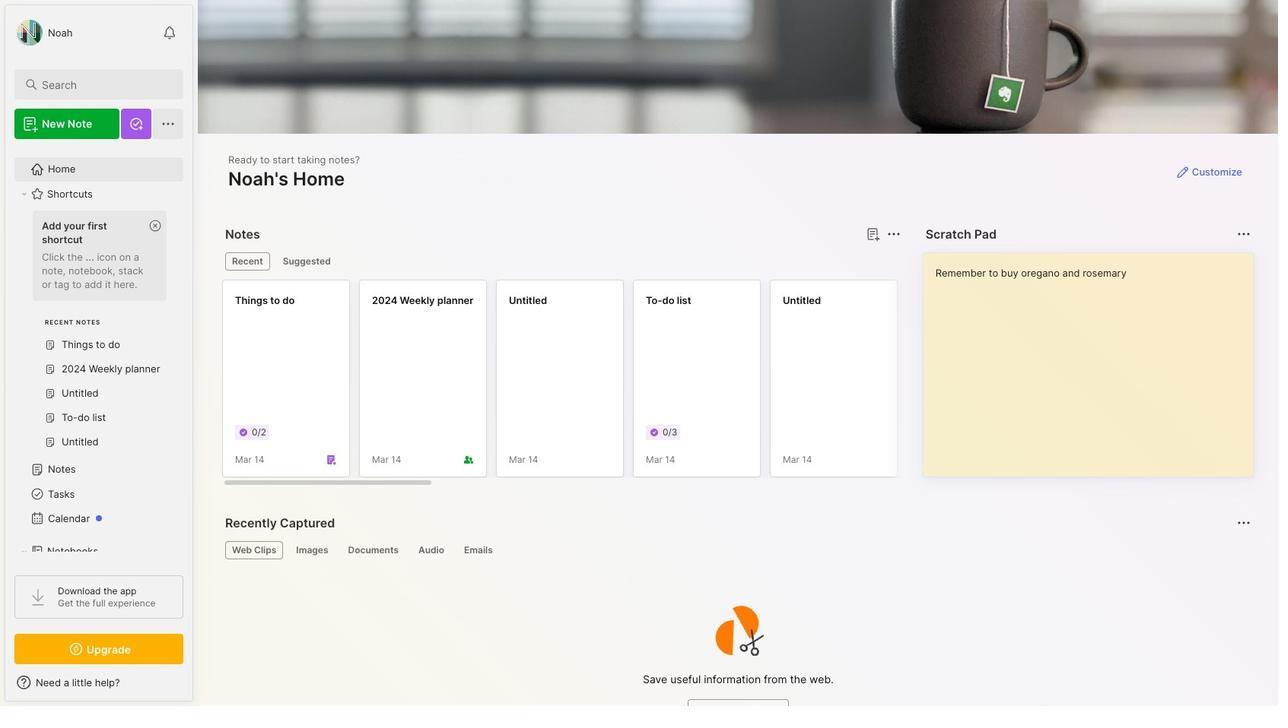 Task type: vqa. For each thing, say whether or not it's contained in the screenshot.
Drag for Drag widgets where you want them.
no



Task type: describe. For each thing, give the bounding box(es) containing it.
tree inside main element
[[5, 148, 193, 695]]

main element
[[0, 0, 198, 707]]

2 tab list from the top
[[225, 542, 1249, 560]]

Start writing… text field
[[936, 253, 1253, 465]]

0 vertical spatial more actions image
[[885, 225, 903, 243]]

1 horizontal spatial more actions image
[[1235, 514, 1253, 533]]

1 tab list from the top
[[225, 253, 898, 271]]

none search field inside main element
[[42, 75, 170, 94]]



Task type: locate. For each thing, give the bounding box(es) containing it.
tree
[[5, 148, 193, 695]]

more actions image
[[885, 225, 903, 243], [1235, 514, 1253, 533]]

group
[[14, 206, 174, 464]]

WHAT'S NEW field
[[5, 671, 193, 695]]

1 vertical spatial tab list
[[225, 542, 1249, 560]]

0 vertical spatial tab list
[[225, 253, 898, 271]]

more actions image
[[1235, 225, 1253, 243]]

More actions field
[[883, 224, 904, 245], [1233, 224, 1255, 245], [1233, 513, 1255, 534]]

Search text field
[[42, 78, 170, 92]]

0 horizontal spatial more actions image
[[885, 225, 903, 243]]

click to collapse image
[[192, 679, 204, 697]]

group inside main element
[[14, 206, 174, 464]]

None search field
[[42, 75, 170, 94]]

Account field
[[14, 18, 73, 48]]

tab list
[[225, 253, 898, 271], [225, 542, 1249, 560]]

1 vertical spatial more actions image
[[1235, 514, 1253, 533]]

tab
[[225, 253, 270, 271], [276, 253, 338, 271], [225, 542, 283, 560], [289, 542, 335, 560], [341, 542, 406, 560], [412, 542, 451, 560], [457, 542, 500, 560]]

expand notebooks image
[[20, 548, 29, 557]]

row group
[[222, 280, 1278, 487]]



